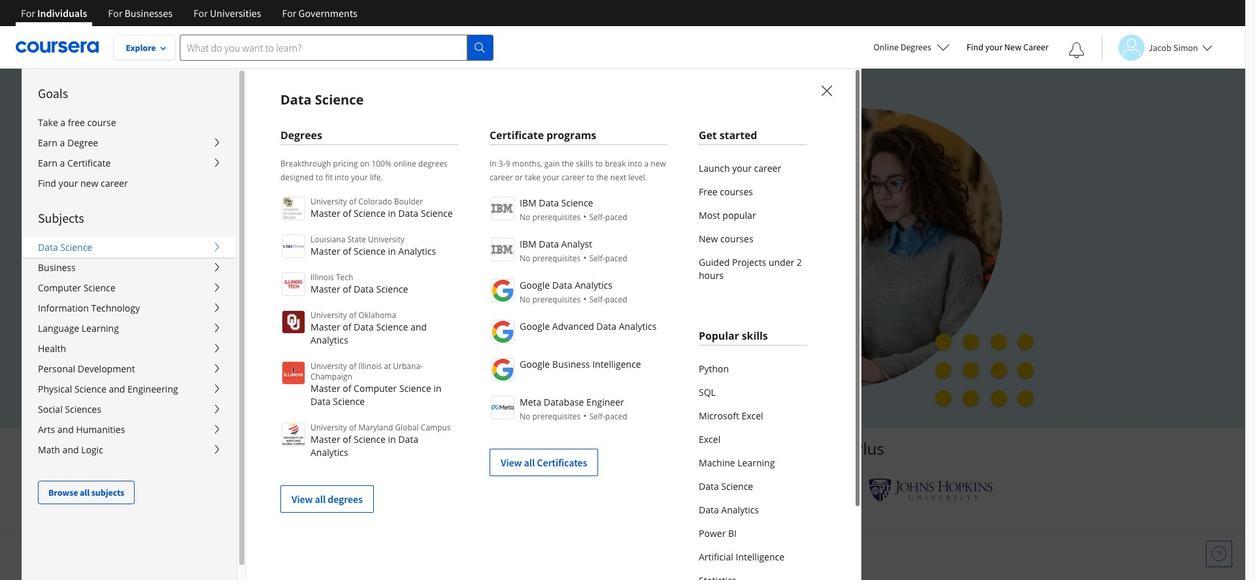 Task type: describe. For each thing, give the bounding box(es) containing it.
google for google data analytics no prerequisites • self-paced
[[520, 279, 550, 292]]

ibm for ibm data analyst
[[520, 238, 537, 250]]

1 horizontal spatial new
[[1005, 41, 1022, 53]]

businesses
[[124, 7, 173, 20]]

view all certificates
[[501, 456, 587, 469]]

analytics inside louisiana state university master of science in analytics
[[398, 245, 436, 258]]

subjects
[[91, 487, 124, 499]]

in inside university of illinois at urbana- champaign master of computer science in data science
[[434, 382, 442, 395]]

partnername logo image for meta database engineer
[[491, 396, 515, 420]]

oklahoma
[[359, 310, 396, 321]]

online degrees button
[[863, 33, 960, 61]]

browse
[[48, 487, 78, 499]]

your inside in 3-9 months, gain the skills to break into a new career or take your career to the next level.
[[543, 172, 559, 183]]

100%
[[372, 158, 392, 169]]

explore button
[[114, 36, 175, 59]]

banner navigation
[[10, 0, 368, 36]]

data up 'coursera plus' image
[[280, 91, 312, 109]]

gain
[[544, 158, 560, 169]]

view all degrees link
[[280, 486, 374, 513]]

data science inside popup button
[[38, 241, 92, 254]]

science up information technology
[[83, 282, 115, 294]]

louisiana state university master of science in analytics
[[311, 234, 436, 258]]

jacob simon button
[[1102, 34, 1213, 60]]

university of oklahoma master of data science and analytics
[[311, 310, 427, 347]]

earn for earn a certificate
[[38, 157, 57, 169]]

analytics inside university of maryland global campus master of science in data analytics
[[311, 447, 348, 459]]

and inside unlimited access to 7,000+ world-class courses, hands-on projects, and job-ready certificate programs—all included in your subscription
[[305, 206, 330, 226]]

anytime
[[330, 293, 368, 305]]

paced for engineer
[[605, 411, 627, 422]]

into for degrees
[[335, 172, 349, 183]]

analyst
[[561, 238, 592, 250]]

1 horizontal spatial the
[[596, 172, 608, 183]]

guided
[[699, 256, 730, 269]]

free inside button
[[317, 323, 337, 336]]

in inside unlimited access to 7,000+ world-class courses, hands-on projects, and job-ready certificate programs—all included in your subscription
[[631, 206, 644, 226]]

data science link
[[699, 475, 807, 499]]

for individuals
[[21, 7, 87, 20]]

new inside in 3-9 months, gain the skills to break into a new career or take your career to the next level.
[[651, 158, 666, 169]]

social
[[38, 403, 63, 416]]

information technology
[[38, 302, 140, 314]]

9
[[506, 158, 510, 169]]

sql
[[699, 386, 716, 399]]

data inside google advanced data analytics link
[[596, 320, 617, 333]]

for for individuals
[[21, 7, 35, 20]]

career up hands-
[[561, 172, 585, 183]]

popular skills
[[699, 329, 768, 343]]

and left companies
[[632, 438, 660, 460]]

science inside louisiana state university master of science in analytics
[[354, 245, 386, 258]]

data science group
[[22, 68, 1255, 581]]

language learning
[[38, 322, 119, 335]]

career inside get started list
[[754, 162, 781, 175]]

career inside explore menu element
[[101, 177, 128, 190]]

certificates
[[537, 456, 587, 469]]

master inside louisiana state university master of science in analytics
[[311, 245, 340, 258]]

• for analytics
[[583, 293, 587, 305]]

free courses
[[699, 186, 753, 198]]

0 horizontal spatial the
[[562, 158, 574, 169]]

university for of
[[311, 196, 347, 207]]

0 horizontal spatial or
[[244, 354, 256, 366]]

for businesses
[[108, 7, 173, 20]]

in inside louisiana state university master of science in analytics
[[388, 245, 396, 258]]

artificial intelligence
[[699, 551, 785, 564]]

new inside get started list
[[699, 233, 718, 245]]

prerequisites for analytics
[[532, 294, 581, 305]]

university of illinois at urbana- champaign master of computer science in data science
[[311, 361, 442, 408]]

master inside university of maryland global campus master of science in data analytics
[[311, 433, 340, 446]]

money-
[[358, 354, 393, 366]]

class
[[469, 183, 501, 203]]

johns hopkins university image
[[869, 479, 993, 503]]

science down the urbana-
[[399, 382, 431, 395]]

university for master
[[311, 422, 347, 433]]

data science inside popular skills list
[[699, 481, 753, 493]]

launch your career link
[[699, 157, 807, 180]]

view all certificates link
[[490, 449, 598, 477]]

degrees inside the online degrees popup button
[[901, 41, 931, 53]]

course
[[87, 116, 116, 129]]

all for certificate programs
[[524, 456, 535, 469]]

in
[[490, 158, 497, 169]]

partnername logo image inside google advanced data analytics link
[[491, 320, 515, 344]]

health
[[38, 343, 66, 355]]

online
[[874, 41, 899, 53]]

self- for science
[[589, 212, 605, 223]]

master inside university of oklahoma master of data science and analytics
[[311, 321, 340, 333]]

a for free
[[60, 116, 65, 129]]

guided projects under 2 hours link
[[699, 251, 807, 288]]

0 vertical spatial excel
[[742, 410, 763, 422]]

launch
[[699, 162, 730, 175]]

certificate programs list
[[490, 195, 668, 477]]

and inside "dropdown button"
[[57, 424, 74, 436]]

university of oklahoma logo image
[[282, 311, 305, 334]]

university for data
[[311, 310, 347, 321]]

learn from 275+ leading universities and companies with coursera plus
[[361, 438, 884, 460]]

jacob simon
[[1149, 42, 1198, 53]]

for for universities
[[193, 7, 208, 20]]

sql link
[[699, 381, 807, 405]]

data science menu item
[[246, 68, 1255, 581]]

free inside get started list
[[699, 186, 718, 198]]

master inside illinois tech master of data science
[[311, 283, 340, 296]]

google for google advanced data analytics
[[520, 320, 550, 333]]

self- for analyst
[[589, 253, 605, 264]]

power bi
[[699, 528, 737, 540]]

1 horizontal spatial data science
[[280, 91, 364, 109]]

physical
[[38, 383, 72, 396]]

learn
[[361, 438, 403, 460]]

of inside louisiana state university master of science in analytics
[[343, 245, 351, 258]]

data down sas image
[[699, 504, 719, 516]]

browse all subjects
[[48, 487, 124, 499]]

earn a certificate
[[38, 157, 111, 169]]

all inside browse all subjects 'button'
[[80, 487, 90, 499]]

degrees inside list
[[328, 493, 363, 506]]

find your new career
[[38, 177, 128, 190]]

started
[[720, 128, 757, 143]]

earn a degree button
[[22, 133, 237, 153]]

1 vertical spatial skills
[[742, 329, 768, 343]]

popular
[[699, 329, 739, 343]]

your left career
[[985, 41, 1003, 53]]

illinois inside illinois tech master of data science
[[311, 272, 334, 283]]

free courses link
[[699, 180, 807, 204]]

1 horizontal spatial day
[[339, 354, 356, 366]]

1 horizontal spatial with
[[748, 438, 779, 460]]

logic
[[81, 444, 103, 456]]

university for champaign
[[311, 361, 347, 372]]

science down personal development at the bottom of the page
[[74, 383, 106, 396]]

university of illinois at urbana-champaign logo image
[[282, 362, 305, 385]]

simon
[[1174, 42, 1198, 53]]

business inside certificate programs list
[[552, 358, 590, 371]]

certificate inside dropdown button
[[67, 157, 111, 169]]

breakthrough
[[280, 158, 331, 169]]

start
[[264, 323, 287, 336]]

take a free course link
[[22, 112, 237, 133]]

illinois inside university of illinois at urbana- champaign master of computer science in data science
[[359, 361, 382, 372]]

to inside breakthrough pricing on 100% online degrees designed to fit into your life.
[[316, 172, 323, 183]]

university inside louisiana state university master of science in analytics
[[368, 234, 405, 245]]

power
[[699, 528, 726, 540]]

physical science and engineering
[[38, 383, 178, 396]]

personal
[[38, 363, 75, 375]]

partnername logo image for google data analytics
[[491, 279, 515, 303]]

data inside university of colorado boulder master of science in data science
[[398, 207, 418, 220]]

data inside university of oklahoma master of data science and analytics
[[354, 321, 374, 333]]

and inside popup button
[[109, 383, 125, 396]]

coursera image
[[16, 37, 99, 58]]

arts and humanities
[[38, 424, 125, 436]]

your inside breakthrough pricing on 100% online degrees designed to fit into your life.
[[351, 172, 368, 183]]

start 7-day free trial button
[[244, 314, 380, 345]]

for governments
[[282, 7, 357, 20]]

access
[[313, 183, 356, 203]]

0 horizontal spatial with
[[303, 354, 324, 366]]

into for certificate programs
[[628, 158, 642, 169]]

intelligence inside certificate programs list
[[592, 358, 641, 371]]

unlimited
[[244, 183, 309, 203]]

help center image
[[1211, 547, 1227, 562]]

prerequisites for engineer
[[532, 411, 581, 422]]

free
[[68, 116, 85, 129]]

university of illinois at urbana-champaign image
[[253, 480, 355, 501]]

ibm data science no prerequisites • self-paced
[[520, 197, 627, 223]]

subscription
[[278, 229, 361, 249]]

2
[[797, 256, 802, 269]]

computer inside popup button
[[38, 282, 81, 294]]

arts and humanities button
[[22, 420, 237, 440]]

science down champaign
[[333, 396, 365, 408]]

computer inside university of illinois at urbana- champaign master of computer science in data science
[[354, 382, 397, 395]]

social sciences button
[[22, 399, 237, 420]]

275+
[[447, 438, 483, 460]]

data inside the ibm data analyst no prerequisites • self-paced
[[539, 238, 559, 250]]

champaign
[[311, 371, 352, 382]]

power bi link
[[699, 522, 807, 546]]

designed
[[280, 172, 314, 183]]

or inside in 3-9 months, gain the skills to break into a new career or take your career to the next level.
[[515, 172, 523, 183]]

popular
[[723, 209, 756, 222]]

$59
[[244, 293, 259, 305]]

self- for analytics
[[589, 294, 605, 305]]

ready
[[360, 206, 398, 226]]

tech
[[336, 272, 353, 283]]

coursera
[[783, 438, 850, 460]]

courses for new courses
[[720, 233, 754, 245]]

data inside illinois tech master of data science
[[354, 283, 374, 296]]

7-
[[289, 323, 298, 336]]

boulder
[[394, 196, 423, 207]]

break
[[605, 158, 626, 169]]

google advanced data analytics
[[520, 320, 657, 333]]

sas image
[[689, 480, 738, 501]]

and inside university of oklahoma master of data science and analytics
[[411, 321, 427, 333]]

fit
[[325, 172, 333, 183]]

learning for language learning
[[82, 322, 119, 335]]

universities
[[210, 7, 261, 20]]



Task type: vqa. For each thing, say whether or not it's contained in the screenshot.
the right as
no



Task type: locate. For each thing, give the bounding box(es) containing it.
no for meta database engineer
[[520, 411, 530, 422]]

certificate up find your new career at the left of page
[[67, 157, 111, 169]]

3 self- from the top
[[589, 294, 605, 305]]

science inside popular skills list
[[721, 481, 753, 493]]

0 vertical spatial new
[[651, 158, 666, 169]]

online
[[394, 158, 416, 169]]

day up champaign
[[339, 354, 356, 366]]

partnername logo image inside the google business intelligence link
[[491, 358, 515, 382]]

language
[[38, 322, 79, 335]]

on inside unlimited access to 7,000+ world-class courses, hands-on projects, and job-ready certificate programs—all included in your subscription
[[610, 183, 627, 203]]

analytics down the ibm data analyst no prerequisites • self-paced
[[575, 279, 612, 292]]

a left degree
[[60, 137, 65, 149]]

start 7-day free trial
[[264, 323, 359, 336]]

earn down take at top left
[[38, 137, 57, 149]]

0 horizontal spatial on
[[360, 158, 370, 169]]

self- down analyst
[[589, 253, 605, 264]]

• for science
[[583, 211, 587, 223]]

your inside unlimited access to 7,000+ world-class courses, hands-on projects, and job-ready certificate programs—all included in your subscription
[[244, 229, 274, 249]]

• inside 'meta database engineer no prerequisites • self-paced'
[[583, 410, 587, 422]]

in down level. on the top right
[[631, 206, 644, 226]]

for left individuals
[[21, 7, 35, 20]]

1 • from the top
[[583, 211, 587, 223]]

science inside 'ibm data science no prerequisites • self-paced'
[[561, 197, 593, 209]]

your left life.
[[351, 172, 368, 183]]

get
[[699, 128, 717, 143]]

1 vertical spatial the
[[596, 172, 608, 183]]

earn for earn a degree
[[38, 137, 57, 149]]

2 earn from the top
[[38, 157, 57, 169]]

1 self- from the top
[[589, 212, 605, 223]]

certificate programs
[[490, 128, 596, 143]]

master down access
[[311, 207, 340, 220]]

1 horizontal spatial find
[[967, 41, 984, 53]]

data down take in the left top of the page
[[539, 197, 559, 209]]

data inside university of illinois at urbana- champaign master of computer science in data science
[[311, 396, 331, 408]]

science up 'coursera plus' image
[[315, 91, 364, 109]]

prerequisites down analyst
[[532, 253, 581, 264]]

day
[[298, 323, 315, 336], [339, 354, 356, 366]]

1 partnername logo image from the top
[[491, 197, 515, 220]]

0 vertical spatial into
[[628, 158, 642, 169]]

data down the "anytime"
[[354, 321, 374, 333]]

self- inside google data analytics no prerequisites • self-paced
[[589, 294, 605, 305]]

ibm down take in the left top of the page
[[520, 197, 537, 209]]

coursera plus image
[[244, 123, 442, 142]]

2 prerequisites from the top
[[532, 253, 581, 264]]

0 vertical spatial with
[[303, 354, 324, 366]]

learning inside "dropdown button"
[[82, 322, 119, 335]]

data down machine
[[699, 481, 719, 493]]

2 master from the top
[[311, 245, 340, 258]]

1 vertical spatial computer
[[354, 382, 397, 395]]

0 horizontal spatial illinois
[[311, 272, 334, 283]]

all inside the view all degrees link
[[315, 493, 326, 506]]

3 no from the top
[[520, 294, 530, 305]]

data left campus
[[398, 433, 418, 446]]

5 master from the top
[[311, 382, 340, 395]]

paced for analyst
[[605, 253, 627, 264]]

prerequisites up advanced
[[532, 294, 581, 305]]

4 paced from the top
[[605, 411, 627, 422]]

prerequisites for analyst
[[532, 253, 581, 264]]

new down most
[[699, 233, 718, 245]]

0 horizontal spatial computer
[[38, 282, 81, 294]]

/year
[[277, 354, 301, 366]]

new down earn a certificate
[[80, 177, 98, 190]]

• down analyst
[[583, 252, 587, 264]]

1 vertical spatial certificate
[[67, 157, 111, 169]]

courses for free courses
[[720, 186, 753, 198]]

into right fit
[[335, 172, 349, 183]]

launch your career
[[699, 162, 781, 175]]

1 vertical spatial new
[[699, 233, 718, 245]]

1 vertical spatial google
[[520, 320, 550, 333]]

0 horizontal spatial find
[[38, 177, 56, 190]]

university inside university of maryland global campus master of science in data analytics
[[311, 422, 347, 433]]

/year with 14-day money-back guarantee
[[277, 354, 464, 366]]

1 for from the left
[[21, 7, 35, 20]]

into up level. on the top right
[[628, 158, 642, 169]]

to up hands-
[[587, 172, 594, 183]]

/month,
[[259, 293, 296, 305]]

computer up the information
[[38, 282, 81, 294]]

1 horizontal spatial new
[[651, 158, 666, 169]]

• up google advanced data analytics
[[583, 293, 587, 305]]

in down guarantee
[[434, 382, 442, 395]]

0 vertical spatial computer
[[38, 282, 81, 294]]

partnername logo image for ibm data analyst
[[491, 238, 515, 262]]

• for engineer
[[583, 410, 587, 422]]

get started list
[[699, 157, 807, 288]]

a for certificate
[[60, 157, 65, 169]]

0 vertical spatial courses
[[720, 186, 753, 198]]

for
[[21, 7, 35, 20], [108, 7, 122, 20], [193, 7, 208, 20], [282, 7, 296, 20]]

in inside university of colorado boulder master of science in data science
[[388, 207, 396, 220]]

degrees right 'online'
[[901, 41, 931, 53]]

view for certificate programs
[[501, 456, 522, 469]]

1 horizontal spatial intelligence
[[736, 551, 785, 564]]

find inside explore menu element
[[38, 177, 56, 190]]

development
[[78, 363, 135, 375]]

hands-
[[564, 183, 610, 203]]

1 vertical spatial business
[[552, 358, 590, 371]]

into inside in 3-9 months, gain the skills to break into a new career or take your career to the next level.
[[628, 158, 642, 169]]

all
[[524, 456, 535, 469], [80, 487, 90, 499], [315, 493, 326, 506]]

on inside breakthrough pricing on 100% online degrees designed to fit into your life.
[[360, 158, 370, 169]]

show notifications image
[[1069, 42, 1085, 58]]

2 paced from the top
[[605, 253, 627, 264]]

1 horizontal spatial all
[[315, 493, 326, 506]]

business down google advanced data analytics link at the bottom of the page
[[552, 358, 590, 371]]

included
[[570, 206, 628, 226]]

or left take in the left top of the page
[[515, 172, 523, 183]]

0 horizontal spatial day
[[298, 323, 315, 336]]

0 horizontal spatial new
[[80, 177, 98, 190]]

global
[[395, 422, 419, 433]]

2 partnername logo image from the top
[[491, 238, 515, 262]]

information technology button
[[22, 298, 237, 318]]

no for ibm data science
[[520, 212, 530, 223]]

most popular
[[699, 209, 756, 222]]

1 vertical spatial illinois
[[359, 361, 382, 372]]

prerequisites inside the ibm data analyst no prerequisites • self-paced
[[532, 253, 581, 264]]

• for analyst
[[583, 252, 587, 264]]

0 horizontal spatial skills
[[576, 158, 593, 169]]

subjects
[[38, 210, 84, 226]]

1 vertical spatial free
[[317, 323, 337, 336]]

intelligence up the engineer
[[592, 358, 641, 371]]

1 ibm from the top
[[520, 197, 537, 209]]

1 vertical spatial earn
[[38, 157, 57, 169]]

science up illinois tech master of data science
[[354, 245, 386, 258]]

engineer
[[587, 396, 624, 409]]

degrees list
[[280, 195, 458, 513]]

bi
[[728, 528, 737, 540]]

master inside university of illinois at urbana- champaign master of computer science in data science
[[311, 382, 340, 395]]

language learning button
[[22, 318, 237, 339]]

a inside dropdown button
[[60, 157, 65, 169]]

3 prerequisites from the top
[[532, 294, 581, 305]]

online degrees
[[874, 41, 931, 53]]

self- for engineer
[[589, 411, 605, 422]]

university of colorado boulder logo image
[[282, 197, 305, 220]]

degree
[[67, 137, 98, 149]]

skills inside in 3-9 months, gain the skills to break into a new career or take your career to the next level.
[[576, 158, 593, 169]]

in inside university of maryland global campus master of science in data analytics
[[388, 433, 396, 446]]

goals
[[38, 85, 68, 101]]

career down 3-
[[490, 172, 513, 183]]

0 horizontal spatial degrees
[[328, 493, 363, 506]]

computer science
[[38, 282, 115, 294]]

university right university of illinois at urbana-champaign logo
[[311, 361, 347, 372]]

for left the universities
[[193, 7, 208, 20]]

programs—all
[[471, 206, 566, 226]]

paced inside the ibm data analyst no prerequisites • self-paced
[[605, 253, 627, 264]]

science inside illinois tech master of data science
[[376, 283, 408, 296]]

1 horizontal spatial on
[[610, 183, 627, 203]]

4 no from the top
[[520, 411, 530, 422]]

find for find your new career
[[967, 41, 984, 53]]

and up subscription
[[305, 206, 330, 226]]

for left governments
[[282, 7, 296, 20]]

in
[[631, 206, 644, 226], [388, 207, 396, 220], [388, 245, 396, 258], [434, 382, 442, 395], [388, 433, 396, 446]]

4 prerequisites from the top
[[532, 411, 581, 422]]

and
[[305, 206, 330, 226], [411, 321, 427, 333], [109, 383, 125, 396], [57, 424, 74, 436], [632, 438, 660, 460], [62, 444, 79, 456]]

learning down information technology
[[82, 322, 119, 335]]

1 vertical spatial view
[[292, 493, 313, 506]]

0 vertical spatial degrees
[[418, 158, 448, 169]]

2 vertical spatial data science
[[699, 481, 753, 493]]

illinois left the tech
[[311, 272, 334, 283]]

close image
[[818, 82, 835, 99]]

google inside google data analytics no prerequisites • self-paced
[[520, 279, 550, 292]]

0 horizontal spatial into
[[335, 172, 349, 183]]

2 courses from the top
[[720, 233, 754, 245]]

and down development
[[109, 383, 125, 396]]

science down subjects
[[60, 241, 92, 254]]

1 earn from the top
[[38, 137, 57, 149]]

1 horizontal spatial view
[[501, 456, 522, 469]]

projects,
[[244, 206, 301, 226]]

business button
[[22, 258, 237, 278]]

guarantee
[[417, 354, 464, 366]]

meta
[[520, 396, 541, 409]]

certificate inside data science menu item
[[490, 128, 544, 143]]

1 master from the top
[[311, 207, 340, 220]]

excel inside "link"
[[699, 433, 721, 446]]

illinois left at
[[359, 361, 382, 372]]

master right the louisiana state university logo
[[311, 245, 340, 258]]

3 partnername logo image from the top
[[491, 279, 515, 303]]

learning inside 'link'
[[738, 457, 775, 469]]

pricing
[[333, 158, 358, 169]]

0 vertical spatial earn
[[38, 137, 57, 149]]

courses up popular
[[720, 186, 753, 198]]

or left /year
[[244, 354, 256, 366]]

• inside google data analytics no prerequisites • self-paced
[[583, 293, 587, 305]]

1 horizontal spatial illinois
[[359, 361, 382, 372]]

1 vertical spatial day
[[339, 354, 356, 366]]

degrees down learn
[[328, 493, 363, 506]]

1 prerequisites from the top
[[532, 212, 581, 223]]

2 self- from the top
[[589, 253, 605, 264]]

find your new career
[[967, 41, 1049, 53]]

prerequisites up analyst
[[532, 212, 581, 223]]

5 partnername logo image from the top
[[491, 358, 515, 382]]

analytics down 'certificate'
[[398, 245, 436, 258]]

6 partnername logo image from the top
[[491, 396, 515, 420]]

analytics inside google data analytics no prerequisites • self-paced
[[575, 279, 612, 292]]

most
[[699, 209, 720, 222]]

3 • from the top
[[583, 293, 587, 305]]

science inside university of maryland global campus master of science in data analytics
[[354, 433, 386, 446]]

2 horizontal spatial data science
[[699, 481, 753, 493]]

0 horizontal spatial certificate
[[67, 157, 111, 169]]

take
[[38, 116, 58, 129]]

earn a degree
[[38, 137, 98, 149]]

plus
[[854, 438, 884, 460]]

3 master from the top
[[311, 283, 340, 296]]

science inside university of oklahoma master of data science and analytics
[[376, 321, 408, 333]]

louisiana state university logo image
[[282, 235, 305, 258]]

life.
[[370, 172, 383, 183]]

1 horizontal spatial degrees
[[901, 41, 931, 53]]

in right state
[[388, 245, 396, 258]]

to inside unlimited access to 7,000+ world-class courses, hands-on projects, and job-ready certificate programs—all included in your subscription
[[360, 183, 374, 203]]

0 vertical spatial ibm
[[520, 197, 537, 209]]

career down earn a certificate dropdown button
[[101, 177, 128, 190]]

1 horizontal spatial computer
[[354, 382, 397, 395]]

0 vertical spatial free
[[699, 186, 718, 198]]

degrees
[[418, 158, 448, 169], [328, 493, 363, 506]]

data right the tech
[[354, 283, 374, 296]]

find for find your new career
[[38, 177, 56, 190]]

0 vertical spatial business
[[38, 262, 76, 274]]

data inside data science popup button
[[38, 241, 58, 254]]

view for degrees
[[292, 493, 313, 506]]

for for businesses
[[108, 7, 122, 20]]

illinois tech master of data science
[[311, 272, 408, 296]]

0 vertical spatial degrees
[[901, 41, 931, 53]]

1 horizontal spatial or
[[515, 172, 523, 183]]

university of maryland global campus logo image
[[282, 423, 305, 447]]

google down the ibm data analyst no prerequisites • self-paced
[[520, 279, 550, 292]]

paced inside 'meta database engineer no prerequisites • self-paced'
[[605, 411, 627, 422]]

1 vertical spatial data science
[[38, 241, 92, 254]]

on left 100%
[[360, 158, 370, 169]]

6 master from the top
[[311, 433, 340, 446]]

1 vertical spatial into
[[335, 172, 349, 183]]

new inside explore menu element
[[80, 177, 98, 190]]

What do you want to learn? text field
[[180, 34, 467, 60]]

0 vertical spatial day
[[298, 323, 315, 336]]

data analytics
[[699, 504, 759, 516]]

get started
[[699, 128, 757, 143]]

university inside university of colorado boulder master of science in data science
[[311, 196, 347, 207]]

science up 'oklahoma'
[[376, 283, 408, 296]]

view inside certificate programs list
[[501, 456, 522, 469]]

0 vertical spatial or
[[515, 172, 523, 183]]

google image
[[500, 479, 570, 503]]

and inside dropdown button
[[62, 444, 79, 456]]

paced inside google data analytics no prerequisites • self-paced
[[605, 294, 627, 305]]

earn inside dropdown button
[[38, 157, 57, 169]]

google up meta
[[520, 358, 550, 371]]

2 no from the top
[[520, 253, 530, 264]]

prerequisites for science
[[532, 212, 581, 223]]

0 vertical spatial find
[[967, 41, 984, 53]]

all for degrees
[[315, 493, 326, 506]]

2 google from the top
[[520, 320, 550, 333]]

self- down the engineer
[[589, 411, 605, 422]]

1 horizontal spatial excel
[[742, 410, 763, 422]]

prerequisites
[[532, 212, 581, 223], [532, 253, 581, 264], [532, 294, 581, 305], [532, 411, 581, 422]]

arts
[[38, 424, 55, 436]]

new courses link
[[699, 228, 807, 251]]

0 vertical spatial intelligence
[[592, 358, 641, 371]]

analytics inside popular skills list
[[721, 504, 759, 516]]

0 horizontal spatial intelligence
[[592, 358, 641, 371]]

0 vertical spatial google
[[520, 279, 550, 292]]

1 vertical spatial courses
[[720, 233, 754, 245]]

1 vertical spatial find
[[38, 177, 56, 190]]

partnername logo image
[[491, 197, 515, 220], [491, 238, 515, 262], [491, 279, 515, 303], [491, 320, 515, 344], [491, 358, 515, 382], [491, 396, 515, 420]]

view up google image
[[501, 456, 522, 469]]

microsoft excel
[[699, 410, 763, 422]]

the left next
[[596, 172, 608, 183]]

university right the 'university of maryland global campus logo'
[[311, 422, 347, 433]]

degrees inside breakthrough pricing on 100% online degrees designed to fit into your life.
[[418, 158, 448, 169]]

1 vertical spatial ibm
[[520, 238, 537, 250]]

universities
[[544, 438, 628, 460]]

machine learning link
[[699, 452, 807, 475]]

degrees inside data science menu item
[[280, 128, 322, 143]]

find
[[967, 41, 984, 53], [38, 177, 56, 190]]

1 horizontal spatial learning
[[738, 457, 775, 469]]

courses,
[[505, 183, 560, 203]]

self- inside 'ibm data science no prerequisites • self-paced'
[[589, 212, 605, 223]]

1 vertical spatial new
[[80, 177, 98, 190]]

prerequisites down database at the left
[[532, 411, 581, 422]]

paced for analytics
[[605, 294, 627, 305]]

personal development
[[38, 363, 135, 375]]

2 vertical spatial google
[[520, 358, 550, 371]]

2 for from the left
[[108, 7, 122, 20]]

for for governments
[[282, 7, 296, 20]]

the right gain
[[562, 158, 574, 169]]

for universities
[[193, 7, 261, 20]]

prerequisites inside google data analytics no prerequisites • self-paced
[[532, 294, 581, 305]]

learning down excel "link"
[[738, 457, 775, 469]]

0 vertical spatial the
[[562, 158, 574, 169]]

free left trial
[[317, 323, 337, 336]]

1 vertical spatial intelligence
[[736, 551, 785, 564]]

1 vertical spatial excel
[[699, 433, 721, 446]]

ibm down the programs—all
[[520, 238, 537, 250]]

all inside view all certificates link
[[524, 456, 535, 469]]

1 google from the top
[[520, 279, 550, 292]]

4 • from the top
[[583, 410, 587, 422]]

data
[[280, 91, 312, 109], [539, 197, 559, 209], [398, 207, 418, 220], [539, 238, 559, 250], [38, 241, 58, 254], [552, 279, 572, 292], [354, 283, 374, 296], [596, 320, 617, 333], [354, 321, 374, 333], [311, 396, 331, 408], [398, 433, 418, 446], [699, 481, 719, 493], [699, 504, 719, 516]]

learning for machine learning
[[738, 457, 775, 469]]

1 paced from the top
[[605, 212, 627, 223]]

• down hands-
[[583, 211, 587, 223]]

• inside 'ibm data science no prerequisites • self-paced'
[[583, 211, 587, 223]]

0 vertical spatial on
[[360, 158, 370, 169]]

$59 /month, cancel anytime
[[244, 293, 368, 305]]

0 vertical spatial data science
[[280, 91, 364, 109]]

2 horizontal spatial all
[[524, 456, 535, 469]]

data inside data science link
[[699, 481, 719, 493]]

to left break
[[596, 158, 603, 169]]

google data analytics no prerequisites • self-paced
[[520, 279, 627, 305]]

science left global
[[354, 433, 386, 446]]

on down next
[[610, 183, 627, 203]]

0 horizontal spatial all
[[80, 487, 90, 499]]

illinois tech logo image
[[282, 273, 305, 296]]

a down the earn a degree
[[60, 157, 65, 169]]

master inside university of colorado boulder master of science in data science
[[311, 207, 340, 220]]

guided projects under 2 hours
[[699, 256, 802, 282]]

1 horizontal spatial certificate
[[490, 128, 544, 143]]

1 vertical spatial degrees
[[280, 128, 322, 143]]

close image
[[818, 82, 835, 99], [819, 82, 836, 99]]

0 horizontal spatial learning
[[82, 322, 119, 335]]

self- down hands-
[[589, 212, 605, 223]]

information
[[38, 302, 89, 314]]

explore
[[126, 42, 156, 54]]

3 for from the left
[[193, 7, 208, 20]]

google for google business intelligence
[[520, 358, 550, 371]]

explore menu element
[[22, 69, 237, 505]]

no for ibm data analyst
[[520, 253, 530, 264]]

paced down "included" at the left top of the page
[[605, 253, 627, 264]]

0 vertical spatial certificate
[[490, 128, 544, 143]]

4 master from the top
[[311, 321, 340, 333]]

view down the 'university of maryland global campus logo'
[[292, 493, 313, 506]]

health button
[[22, 339, 237, 359]]

intelligence down power bi link
[[736, 551, 785, 564]]

your down gain
[[543, 172, 559, 183]]

0 vertical spatial new
[[1005, 41, 1022, 53]]

master right illinois tech logo
[[311, 283, 340, 296]]

colorado
[[359, 196, 392, 207]]

ibm inside 'ibm data science no prerequisites • self-paced'
[[520, 197, 537, 209]]

partnername logo image for ibm data science
[[491, 197, 515, 220]]

a inside "popup button"
[[60, 137, 65, 149]]

no for google data analytics
[[520, 294, 530, 305]]

1 horizontal spatial free
[[699, 186, 718, 198]]

1 vertical spatial degrees
[[328, 493, 363, 506]]

university up start 7-day free trial
[[311, 310, 347, 321]]

1 horizontal spatial business
[[552, 358, 590, 371]]

business up the computer science
[[38, 262, 76, 274]]

your inside explore menu element
[[59, 177, 78, 190]]

None search field
[[180, 34, 494, 60]]

no inside 'ibm data science no prerequisites • self-paced'
[[520, 212, 530, 223]]

certificate
[[490, 128, 544, 143], [67, 157, 111, 169]]

view
[[501, 456, 522, 469], [292, 493, 313, 506]]

take a free course
[[38, 116, 116, 129]]

science up state
[[354, 207, 386, 220]]

ibm inside the ibm data analyst no prerequisites • self-paced
[[520, 238, 537, 250]]

google business intelligence
[[520, 358, 641, 371]]

prerequisites inside 'meta database engineer no prerequisites • self-paced'
[[532, 411, 581, 422]]

unlimited access to 7,000+ world-class courses, hands-on projects, and job-ready certificate programs—all included in your subscription
[[244, 183, 644, 249]]

self- up google advanced data analytics
[[589, 294, 605, 305]]

to left fit
[[316, 172, 323, 183]]

•
[[583, 211, 587, 223], [583, 252, 587, 264], [583, 293, 587, 305], [583, 410, 587, 422]]

1 vertical spatial with
[[748, 438, 779, 460]]

skills up python link
[[742, 329, 768, 343]]

paced inside 'ibm data science no prerequisites • self-paced'
[[605, 212, 627, 223]]

degrees up the breakthrough
[[280, 128, 322, 143]]

• down the engineer
[[583, 410, 587, 422]]

4 self- from the top
[[589, 411, 605, 422]]

of
[[349, 196, 356, 207], [343, 207, 351, 220], [343, 245, 351, 258], [343, 283, 351, 296], [349, 310, 356, 321], [343, 321, 351, 333], [349, 361, 356, 372], [343, 382, 351, 395], [349, 422, 356, 433], [343, 433, 351, 446]]

no down 'courses,'
[[520, 212, 530, 223]]

individuals
[[37, 7, 87, 20]]

2 ibm from the top
[[520, 238, 537, 250]]

your inside get started list
[[732, 162, 752, 175]]

0 vertical spatial skills
[[576, 158, 593, 169]]

3 google from the top
[[520, 358, 550, 371]]

science down 'machine learning'
[[721, 481, 753, 493]]

data inside google data analytics no prerequisites • self-paced
[[552, 279, 572, 292]]

analytics right advanced
[[619, 320, 657, 333]]

google business intelligence link
[[490, 357, 668, 382]]

1 courses from the top
[[720, 186, 753, 198]]

business inside dropdown button
[[38, 262, 76, 274]]

science
[[315, 91, 364, 109], [561, 197, 593, 209], [354, 207, 386, 220], [421, 207, 453, 220], [60, 241, 92, 254], [354, 245, 386, 258], [83, 282, 115, 294], [376, 283, 408, 296], [376, 321, 408, 333], [399, 382, 431, 395], [74, 383, 106, 396], [333, 396, 365, 408], [354, 433, 386, 446], [721, 481, 753, 493]]

1 horizontal spatial skills
[[742, 329, 768, 343]]

1 no from the top
[[520, 212, 530, 223]]

4 for from the left
[[282, 7, 296, 20]]

to down life.
[[360, 183, 374, 203]]

0 horizontal spatial business
[[38, 262, 76, 274]]

0 horizontal spatial degrees
[[280, 128, 322, 143]]

science down world-
[[421, 207, 453, 220]]

a inside in 3-9 months, gain the skills to break into a new career or take your career to the next level.
[[644, 158, 649, 169]]

0 horizontal spatial view
[[292, 493, 313, 506]]

1 vertical spatial or
[[244, 354, 256, 366]]

0 horizontal spatial data science
[[38, 241, 92, 254]]

ibm for ibm data science
[[520, 197, 537, 209]]

jacob
[[1149, 42, 1172, 53]]

google left advanced
[[520, 320, 550, 333]]

your down earn a certificate
[[59, 177, 78, 190]]

intelligence inside popular skills list
[[736, 551, 785, 564]]

technology
[[91, 302, 140, 314]]

a for degree
[[60, 137, 65, 149]]

1 vertical spatial learning
[[738, 457, 775, 469]]

1 horizontal spatial degrees
[[418, 158, 448, 169]]

prerequisites inside 'ibm data science no prerequisites • self-paced'
[[532, 212, 581, 223]]

personal development button
[[22, 359, 237, 379]]

data inside 'ibm data science no prerequisites • self-paced'
[[539, 197, 559, 209]]

data down the ibm data analyst no prerequisites • self-paced
[[552, 279, 572, 292]]

paced for science
[[605, 212, 627, 223]]

4 partnername logo image from the top
[[491, 320, 515, 344]]

1 vertical spatial on
[[610, 183, 627, 203]]

popular skills list
[[699, 358, 807, 581]]

no inside 'meta database engineer no prerequisites • self-paced'
[[520, 411, 530, 422]]

new courses
[[699, 233, 754, 245]]

0 vertical spatial learning
[[82, 322, 119, 335]]

of inside illinois tech master of data science
[[343, 283, 351, 296]]

a
[[60, 116, 65, 129], [60, 137, 65, 149], [60, 157, 65, 169], [644, 158, 649, 169]]

paced up google advanced data analytics
[[605, 294, 627, 305]]

analytics inside university of oklahoma master of data science and analytics
[[311, 334, 348, 347]]

1 horizontal spatial into
[[628, 158, 642, 169]]

day inside button
[[298, 323, 315, 336]]

3 paced from the top
[[605, 294, 627, 305]]

a up level. on the top right
[[644, 158, 649, 169]]

no inside google data analytics no prerequisites • self-paced
[[520, 294, 530, 305]]

with down microsoft excel link
[[748, 438, 779, 460]]

programs
[[547, 128, 596, 143]]

0 vertical spatial illinois
[[311, 272, 334, 283]]

0 horizontal spatial excel
[[699, 433, 721, 446]]

data inside university of maryland global campus master of science in data analytics
[[398, 433, 418, 446]]

0 horizontal spatial free
[[317, 323, 337, 336]]

2 • from the top
[[583, 252, 587, 264]]



